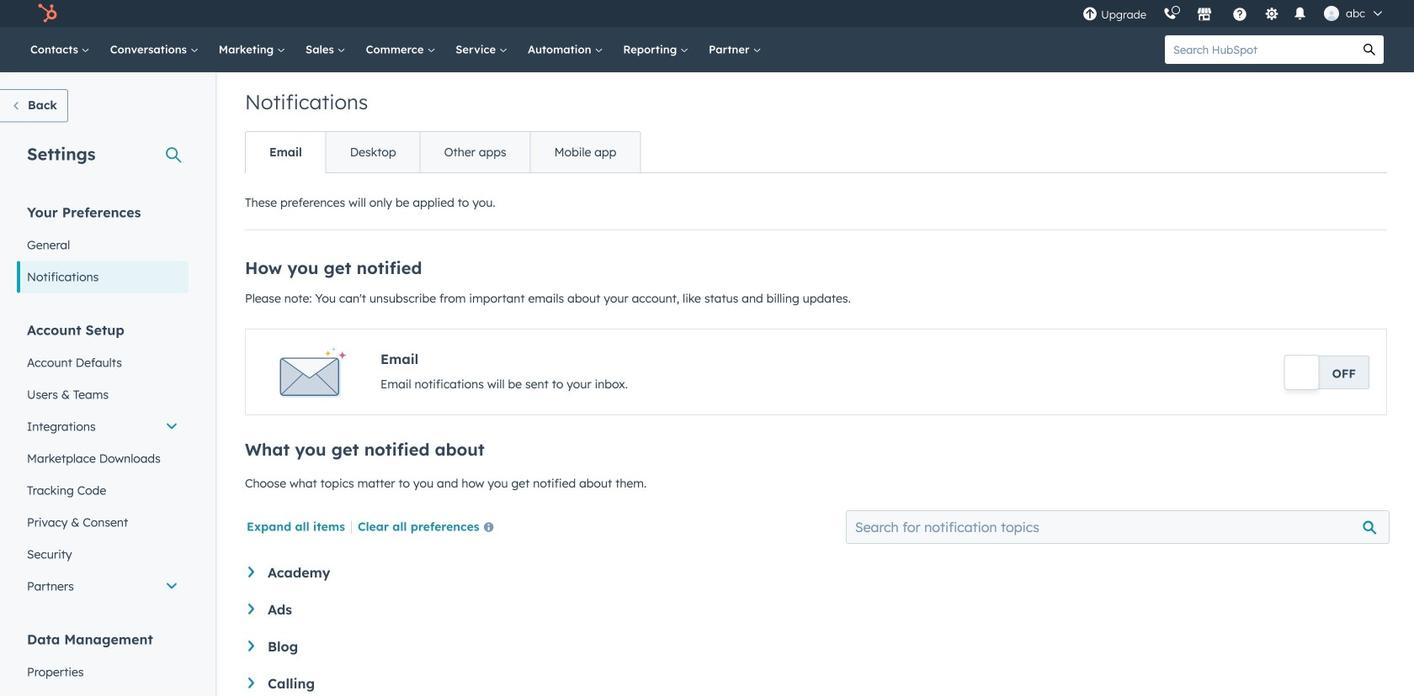 Task type: vqa. For each thing, say whether or not it's contained in the screenshot.
New folder button
no



Task type: locate. For each thing, give the bounding box(es) containing it.
marketplaces image
[[1197, 8, 1212, 23]]

your preferences element
[[17, 203, 189, 293]]

Search for notification topics search field
[[846, 511, 1390, 545]]

navigation
[[245, 131, 641, 173]]

menu
[[1074, 0, 1394, 27]]

0 vertical spatial caret image
[[248, 567, 254, 578]]

1 caret image from the top
[[248, 567, 254, 578]]

caret image
[[248, 567, 254, 578], [248, 604, 254, 615], [248, 641, 254, 652]]

garebear orlando image
[[1324, 6, 1339, 21]]

2 vertical spatial caret image
[[248, 641, 254, 652]]

3 caret image from the top
[[248, 641, 254, 652]]

1 vertical spatial caret image
[[248, 604, 254, 615]]

2 caret image from the top
[[248, 604, 254, 615]]



Task type: describe. For each thing, give the bounding box(es) containing it.
data management element
[[17, 631, 189, 697]]

caret image
[[248, 678, 254, 689]]

account setup element
[[17, 321, 189, 603]]

Search HubSpot search field
[[1165, 35, 1355, 64]]



